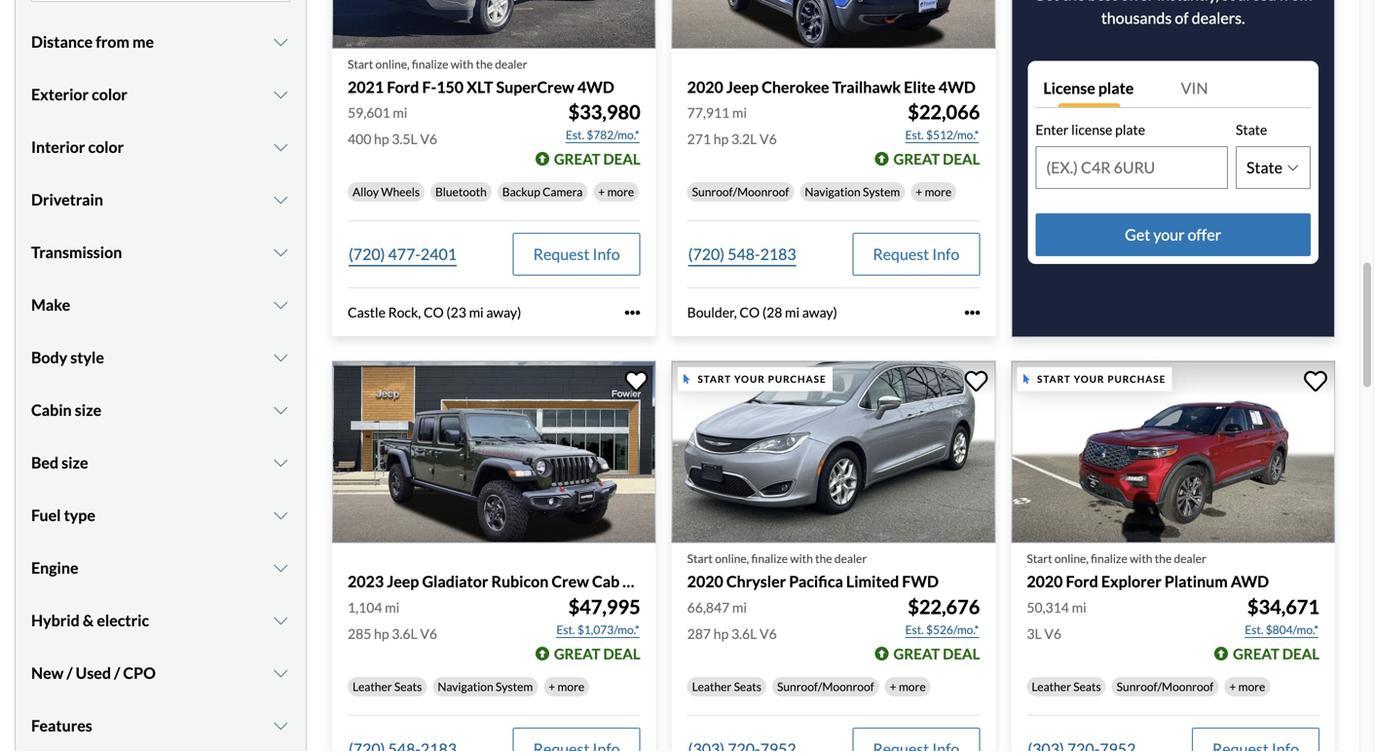 Task type: describe. For each thing, give the bounding box(es) containing it.
(720) 548-2183 button
[[687, 233, 798, 276]]

hybrid & electric
[[31, 611, 149, 630]]

supercrew
[[496, 77, 575, 96]]

the for pacifica
[[816, 552, 833, 566]]

backup
[[502, 185, 541, 199]]

great for $34,671
[[1233, 645, 1280, 662]]

leather seats for $34,671
[[1032, 679, 1101, 694]]

body style
[[31, 348, 104, 367]]

(720) 548-2183
[[688, 245, 797, 264]]

license plate
[[1044, 78, 1134, 97]]

ford for f-
[[387, 77, 419, 96]]

hp for $47,995
[[374, 625, 389, 642]]

your for $22,676
[[734, 373, 765, 385]]

cherokee
[[762, 77, 830, 96]]

offer inside get your offer button
[[1188, 225, 1222, 244]]

more down est. $526/mo.* button at the right of page
[[899, 679, 926, 694]]

mi for $34,671
[[1072, 599, 1087, 616]]

system for $47,995
[[496, 679, 533, 694]]

great for $22,676
[[894, 645, 940, 662]]

gladiator
[[422, 572, 488, 591]]

hp for $22,066
[[714, 131, 729, 147]]

engine
[[31, 558, 78, 577]]

est. for $33,980
[[566, 128, 585, 142]]

alloy wheels
[[353, 185, 420, 199]]

$47,995 est. $1,073/mo.*
[[557, 595, 641, 637]]

285
[[348, 625, 372, 642]]

rubicon
[[491, 572, 549, 591]]

vin
[[1181, 78, 1209, 97]]

est. $1,073/mo.* button
[[556, 620, 641, 639]]

2020 for $34,671
[[1027, 572, 1063, 591]]

chrysler
[[727, 572, 786, 591]]

platinum
[[1165, 572, 1228, 591]]

est. for $22,676
[[906, 622, 924, 637]]

(23
[[447, 304, 467, 321]]

plate inside tab
[[1099, 78, 1134, 97]]

awd
[[1231, 572, 1269, 591]]

1,104 mi 285 hp 3.6l v6
[[348, 599, 437, 642]]

leather seats for $22,676
[[692, 679, 762, 694]]

mi right (23
[[469, 304, 484, 321]]

bluetooth
[[436, 185, 487, 199]]

1 seats from the left
[[394, 679, 422, 694]]

size for bed size
[[62, 453, 88, 472]]

interior color button
[[31, 123, 290, 172]]

deal for $34,671
[[1283, 645, 1320, 662]]

the for f-
[[476, 57, 493, 71]]

$22,066
[[908, 100, 980, 124]]

est. $512/mo.* button
[[905, 125, 980, 145]]

billet silver metallic clearcoat 2020 chrysler pacifica limited fwd minivan front-wheel drive 9-speed automatic image
[[672, 361, 996, 543]]

hydro blue pearlcoat 2020 jeep cherokee trailhawk elite 4wd suv / crossover four-wheel drive 9-speed automatic image
[[672, 0, 996, 49]]

sunroof/moonroof for $22,676
[[777, 679, 875, 694]]

camera
[[543, 185, 583, 199]]

body
[[31, 348, 67, 367]]

2023
[[348, 572, 384, 591]]

(720) 477-2401 button
[[348, 233, 458, 276]]

oxford white 2021 ford f-150 xlt supercrew 4wd pickup truck four-wheel drive automatic image
[[332, 0, 656, 49]]

exterior
[[31, 85, 89, 104]]

more down $782/mo.*
[[607, 185, 634, 199]]

boulder, co (28 mi away)
[[687, 304, 838, 321]]

purchase for $22,676
[[768, 373, 827, 385]]

fuel type button
[[31, 491, 290, 540]]

transmission button
[[31, 228, 290, 277]]

$34,671
[[1248, 595, 1320, 619]]

jeep for $22,066
[[727, 77, 759, 96]]

features
[[31, 716, 92, 735]]

interior color
[[31, 138, 124, 157]]

2 co from the left
[[740, 304, 760, 321]]

2020 for $22,676
[[687, 572, 724, 591]]

1 leather seats from the left
[[353, 679, 422, 694]]

hybrid
[[31, 611, 80, 630]]

chevron down image inside transmission dropdown button
[[271, 245, 290, 260]]

1 / from the left
[[67, 664, 73, 683]]

rock,
[[388, 304, 421, 321]]

get for get your offer
[[1125, 225, 1151, 244]]

chevron down image for size
[[271, 455, 290, 471]]

$22,066 est. $512/mo.*
[[906, 100, 980, 142]]

59,601
[[348, 104, 390, 121]]

license
[[1072, 121, 1113, 138]]

type
[[64, 506, 95, 525]]

1,104
[[348, 599, 382, 616]]

online, inside the start online, finalize with the dealer 2021 ford f-150 xlt supercrew 4wd
[[376, 57, 410, 71]]

287
[[687, 625, 711, 642]]

v6 for $33,980
[[420, 131, 437, 147]]

(28
[[763, 304, 783, 321]]

request info button for (720) 477-2401
[[513, 233, 641, 276]]

3l
[[1027, 625, 1042, 642]]

$804/mo.*
[[1266, 622, 1319, 637]]

instantly,
[[1157, 0, 1219, 4]]

finalize inside the start online, finalize with the dealer 2021 ford f-150 xlt supercrew 4wd
[[412, 57, 449, 71]]

start for f-
[[348, 57, 373, 71]]

great for $33,980
[[554, 150, 601, 168]]

navigation system for $47,995
[[438, 679, 533, 694]]

alloy
[[353, 185, 379, 199]]

tab list containing license plate
[[1036, 69, 1311, 108]]

mouse pointer image for $34,671
[[1024, 374, 1030, 384]]

great for $47,995
[[554, 645, 601, 662]]

thousands
[[1102, 8, 1172, 27]]

2020 jeep cherokee trailhawk elite 4wd
[[687, 77, 976, 96]]

exterior color
[[31, 85, 127, 104]]

(720) for (720) 548-2183
[[688, 245, 725, 264]]

sarge green clearcoat 2023 jeep gladiator rubicon crew cab 4wd pickup truck four-wheel drive 8-speed automatic image
[[332, 361, 656, 543]]

pacifica
[[789, 572, 844, 591]]

seats for $34,671
[[1074, 679, 1101, 694]]

4wd inside the start online, finalize with the dealer 2021 ford f-150 xlt supercrew 4wd
[[578, 77, 615, 96]]

$33,980
[[569, 100, 641, 124]]

your inside button
[[1154, 225, 1185, 244]]

start your purchase for $34,671
[[1038, 373, 1166, 385]]

wheels
[[381, 185, 420, 199]]

finalize for $22,676
[[752, 552, 788, 566]]

great deal for $22,676
[[894, 645, 980, 662]]

1 horizontal spatial 4wd
[[623, 572, 660, 591]]

2 horizontal spatial 4wd
[[939, 77, 976, 96]]

request for 2401
[[534, 245, 590, 264]]

hp for $33,980
[[374, 131, 389, 147]]

from inside 'dropdown button'
[[96, 32, 130, 51]]

with inside the start online, finalize with the dealer 2021 ford f-150 xlt supercrew 4wd
[[451, 57, 474, 71]]

get for get the best offer instantly, sourced from thousands of dealers.
[[1034, 0, 1060, 4]]

77,911
[[687, 104, 730, 121]]

est. $804/mo.* button
[[1244, 620, 1320, 639]]

great deal for $22,066
[[894, 150, 980, 168]]

cabin
[[31, 401, 72, 420]]

offer inside "get the best offer instantly, sourced from thousands of dealers."
[[1121, 0, 1154, 4]]

online, for $34,671
[[1055, 552, 1089, 566]]

features button
[[31, 702, 290, 750]]

&
[[83, 611, 94, 630]]

bed
[[31, 453, 59, 472]]

chevron down image for cabin size
[[271, 403, 290, 418]]

with for $34,671
[[1130, 552, 1153, 566]]

great for $22,066
[[894, 150, 940, 168]]

1 vertical spatial plate
[[1116, 121, 1146, 138]]

new / used / cpo button
[[31, 649, 290, 698]]

system for $22,066
[[863, 185, 900, 199]]

1 away) from the left
[[486, 304, 521, 321]]

start online, finalize with the dealer 2021 ford f-150 xlt supercrew 4wd
[[348, 57, 615, 96]]

est. $782/mo.* button
[[565, 125, 641, 145]]

+ more down the est. $512/mo.* button at right
[[916, 185, 952, 199]]

used
[[76, 664, 111, 683]]

chevron down image for features
[[271, 718, 290, 734]]

request info for 2183
[[873, 245, 960, 264]]

$34,671 est. $804/mo.*
[[1245, 595, 1320, 637]]

est. for $47,995
[[557, 622, 575, 637]]

state
[[1236, 121, 1268, 138]]

online, for $22,676
[[715, 552, 749, 566]]

+ more down est. $804/mo.* button
[[1230, 679, 1266, 694]]

66,847
[[687, 599, 730, 616]]

deal for $22,066
[[943, 150, 980, 168]]

hp for $22,676
[[714, 625, 729, 642]]

navigation for $22,066
[[805, 185, 861, 199]]

548-
[[728, 245, 760, 264]]

size for cabin size
[[75, 401, 101, 420]]

leather for $34,671
[[1032, 679, 1072, 694]]



Task type: vqa. For each thing, say whether or not it's contained in the screenshot.
the 2020 inside The Start Online, Finalize With The Dealer 2020 Ford Explorer Platinum Awd
yes



Task type: locate. For each thing, give the bounding box(es) containing it.
the for explorer
[[1155, 552, 1172, 566]]

limited
[[847, 572, 899, 591]]

1 co from the left
[[424, 304, 444, 321]]

Enter license plate field
[[1037, 147, 1228, 188]]

chevron down image inside engine dropdown button
[[271, 560, 290, 576]]

mi inside 1,104 mi 285 hp 3.6l v6
[[385, 599, 400, 616]]

chevron down image
[[271, 87, 290, 103], [271, 140, 290, 155], [271, 192, 290, 208], [271, 297, 290, 313], [271, 403, 290, 418], [271, 508, 290, 523], [271, 666, 290, 681], [271, 718, 290, 734]]

get the best offer instantly, sourced from thousands of dealers.
[[1034, 0, 1313, 27]]

0 horizontal spatial get
[[1034, 0, 1060, 4]]

size right cabin
[[75, 401, 101, 420]]

seats
[[394, 679, 422, 694], [734, 679, 762, 694], [1074, 679, 1101, 694]]

mouse pointer image
[[684, 374, 690, 384], [1024, 374, 1030, 384]]

great down est. $526/mo.* button at the right of page
[[894, 645, 940, 662]]

ellipsis h image for boulder, co (28 mi away)
[[965, 305, 980, 320]]

2 / from the left
[[114, 664, 120, 683]]

2020 inside start online, finalize with the dealer 2020 ford explorer platinum awd
[[1027, 572, 1063, 591]]

new / used / cpo
[[31, 664, 156, 683]]

4wd up $22,066 on the top of the page
[[939, 77, 976, 96]]

2020 up 66,847
[[687, 572, 724, 591]]

(720) inside (720) 477-2401 button
[[349, 245, 385, 264]]

0 vertical spatial navigation system
[[805, 185, 900, 199]]

color
[[92, 85, 127, 104], [88, 138, 124, 157]]

online, up chrysler
[[715, 552, 749, 566]]

sourced
[[1222, 0, 1277, 4]]

jeep
[[727, 77, 759, 96], [387, 572, 419, 591]]

finalize up explorer
[[1091, 552, 1128, 566]]

finalize up chrysler
[[752, 552, 788, 566]]

0 horizontal spatial request
[[534, 245, 590, 264]]

more down est. $804/mo.* button
[[1239, 679, 1266, 694]]

0 horizontal spatial with
[[451, 57, 474, 71]]

v6 down chrysler
[[760, 625, 777, 642]]

finalize up 'f-'
[[412, 57, 449, 71]]

(720)
[[349, 245, 385, 264], [688, 245, 725, 264]]

0 vertical spatial color
[[92, 85, 127, 104]]

start online, finalize with the dealer 2020 chrysler pacifica limited fwd
[[687, 552, 939, 591]]

est. down $22,676
[[906, 622, 924, 637]]

1 horizontal spatial co
[[740, 304, 760, 321]]

v6 right '3l'
[[1045, 625, 1062, 642]]

0 horizontal spatial from
[[96, 32, 130, 51]]

size right bed
[[62, 453, 88, 472]]

the inside start online, finalize with the dealer 2020 ford explorer platinum awd
[[1155, 552, 1172, 566]]

(720) left the 477-
[[349, 245, 385, 264]]

v6 inside 59,601 mi 400 hp 3.5l v6
[[420, 131, 437, 147]]

4wd
[[578, 77, 615, 96], [939, 77, 976, 96], [623, 572, 660, 591]]

xlt
[[467, 77, 493, 96]]

2 horizontal spatial with
[[1130, 552, 1153, 566]]

0 horizontal spatial request info
[[534, 245, 620, 264]]

request for 2183
[[873, 245, 930, 264]]

distance
[[31, 32, 93, 51]]

ford for explorer
[[1066, 572, 1099, 591]]

1 horizontal spatial 3.6l
[[732, 625, 757, 642]]

get your offer button
[[1036, 213, 1311, 256]]

great deal for $47,995
[[554, 645, 641, 662]]

1 horizontal spatial jeep
[[727, 77, 759, 96]]

great deal for $33,980
[[554, 150, 641, 168]]

4 chevron down image from the top
[[271, 455, 290, 471]]

mi inside 66,847 mi 287 hp 3.6l v6
[[733, 599, 747, 616]]

from inside "get the best offer instantly, sourced from thousands of dealers."
[[1280, 0, 1313, 4]]

leather down "285"
[[353, 679, 392, 694]]

get inside button
[[1125, 225, 1151, 244]]

hp inside 1,104 mi 285 hp 3.6l v6
[[374, 625, 389, 642]]

finalize
[[412, 57, 449, 71], [752, 552, 788, 566], [1091, 552, 1128, 566]]

ford inside start online, finalize with the dealer 2020 ford explorer platinum awd
[[1066, 572, 1099, 591]]

navigation for $47,995
[[438, 679, 494, 694]]

request info button for (720) 548-2183
[[853, 233, 980, 276]]

3.6l right 287
[[732, 625, 757, 642]]

the up xlt
[[476, 57, 493, 71]]

4wd right cab
[[623, 572, 660, 591]]

1 horizontal spatial seats
[[734, 679, 762, 694]]

50,314 mi 3l v6
[[1027, 599, 1087, 642]]

0 horizontal spatial seats
[[394, 679, 422, 694]]

dealer up the platinum on the bottom of page
[[1174, 552, 1207, 566]]

2 request info from the left
[[873, 245, 960, 264]]

1 vertical spatial ford
[[1066, 572, 1099, 591]]

leather seats down 287
[[692, 679, 762, 694]]

more down est. $1,073/mo.* button
[[558, 679, 585, 694]]

est.
[[566, 128, 585, 142], [906, 128, 924, 142], [557, 622, 575, 637], [906, 622, 924, 637], [1245, 622, 1264, 637]]

1 horizontal spatial purchase
[[1108, 373, 1166, 385]]

dealer
[[495, 57, 528, 71], [835, 552, 867, 566], [1174, 552, 1207, 566]]

with up the 150
[[451, 57, 474, 71]]

chevron down image for new / used / cpo
[[271, 666, 290, 681]]

1 vertical spatial navigation system
[[438, 679, 533, 694]]

1 horizontal spatial get
[[1125, 225, 1151, 244]]

1 horizontal spatial navigation system
[[805, 185, 900, 199]]

2 leather seats from the left
[[692, 679, 762, 694]]

start your purchase
[[698, 373, 827, 385], [1038, 373, 1166, 385]]

59,601 mi 400 hp 3.5l v6
[[348, 104, 437, 147]]

offer
[[1121, 0, 1154, 4], [1188, 225, 1222, 244]]

size inside dropdown button
[[62, 453, 88, 472]]

dealer inside start online, finalize with the dealer 2020 chrysler pacifica limited fwd
[[835, 552, 867, 566]]

hybrid & electric button
[[31, 596, 290, 645]]

engine button
[[31, 544, 290, 593]]

3.6l for $47,995
[[392, 625, 418, 642]]

1 vertical spatial size
[[62, 453, 88, 472]]

away) right (23
[[486, 304, 521, 321]]

chevron down image
[[271, 34, 290, 50], [271, 245, 290, 260], [271, 350, 290, 366], [271, 455, 290, 471], [271, 560, 290, 576], [271, 613, 290, 629]]

1 start your purchase from the left
[[698, 373, 827, 385]]

0 horizontal spatial system
[[496, 679, 533, 694]]

tab list
[[1036, 69, 1311, 108]]

deal
[[603, 150, 641, 168], [943, 150, 980, 168], [603, 645, 641, 662], [943, 645, 980, 662], [1283, 645, 1320, 662]]

2020 up 77,911
[[687, 77, 724, 96]]

chevron down image inside body style dropdown button
[[271, 350, 290, 366]]

distance from me button
[[31, 18, 290, 66]]

v6 for $22,066
[[760, 131, 777, 147]]

0 horizontal spatial navigation system
[[438, 679, 533, 694]]

boulder,
[[687, 304, 737, 321]]

hp inside 66,847 mi 287 hp 3.6l v6
[[714, 625, 729, 642]]

chevron down image for &
[[271, 613, 290, 629]]

me
[[133, 32, 154, 51]]

plate right license
[[1099, 78, 1134, 97]]

deal down $782/mo.*
[[603, 150, 641, 168]]

1 horizontal spatial online,
[[715, 552, 749, 566]]

jeep right the 2023
[[387, 572, 419, 591]]

0 vertical spatial from
[[1280, 0, 1313, 4]]

(720) left the 548-
[[688, 245, 725, 264]]

chevron down image for interior color
[[271, 140, 290, 155]]

great down est. $1,073/mo.* button
[[554, 645, 601, 662]]

dealer inside start online, finalize with the dealer 2020 ford explorer platinum awd
[[1174, 552, 1207, 566]]

hp inside 59,601 mi 400 hp 3.5l v6
[[374, 131, 389, 147]]

1 horizontal spatial system
[[863, 185, 900, 199]]

$526/mo.*
[[927, 622, 979, 637]]

sunroof/moonroof
[[692, 185, 789, 199], [777, 679, 875, 694], [1117, 679, 1214, 694]]

1 3.6l from the left
[[392, 625, 418, 642]]

deal down $804/mo.*
[[1283, 645, 1320, 662]]

1 request info button from the left
[[513, 233, 641, 276]]

hp right 400
[[374, 131, 389, 147]]

1 horizontal spatial leather
[[692, 679, 732, 694]]

system
[[863, 185, 900, 199], [496, 679, 533, 694]]

seats for $22,676
[[734, 679, 762, 694]]

1 horizontal spatial away)
[[803, 304, 838, 321]]

0 horizontal spatial mouse pointer image
[[684, 374, 690, 384]]

vin tab
[[1174, 69, 1311, 108]]

chevron down image inside hybrid & electric dropdown button
[[271, 613, 290, 629]]

chevron down image inside 'new / used / cpo' dropdown button
[[271, 666, 290, 681]]

color inside dropdown button
[[88, 138, 124, 157]]

mi right 1,104
[[385, 599, 400, 616]]

$33,980 est. $782/mo.*
[[566, 100, 641, 142]]

co left (23
[[424, 304, 444, 321]]

0 horizontal spatial finalize
[[412, 57, 449, 71]]

deal down $512/mo.*
[[943, 150, 980, 168]]

the inside the start online, finalize with the dealer 2021 ford f-150 xlt supercrew 4wd
[[476, 57, 493, 71]]

1 horizontal spatial mouse pointer image
[[1024, 374, 1030, 384]]

1 vertical spatial navigation
[[438, 679, 494, 694]]

plate
[[1099, 78, 1134, 97], [1116, 121, 1146, 138]]

2020
[[687, 77, 724, 96], [687, 572, 724, 591], [1027, 572, 1063, 591]]

1 horizontal spatial ellipsis h image
[[965, 305, 980, 320]]

v6 right 3.5l at the left of the page
[[420, 131, 437, 147]]

1 vertical spatial color
[[88, 138, 124, 157]]

chevron down image inside bed size dropdown button
[[271, 455, 290, 471]]

2 info from the left
[[933, 245, 960, 264]]

chevron down image for fuel type
[[271, 508, 290, 523]]

271
[[687, 131, 711, 147]]

chevron down image inside fuel type "dropdown button"
[[271, 508, 290, 523]]

great deal down est. $526/mo.* button at the right of page
[[894, 645, 980, 662]]

est. down $22,066 on the top of the page
[[906, 128, 924, 142]]

mi inside 50,314 mi 3l v6
[[1072, 599, 1087, 616]]

2 request from the left
[[873, 245, 930, 264]]

the inside start online, finalize with the dealer 2020 chrysler pacifica limited fwd
[[816, 552, 833, 566]]

0 vertical spatial system
[[863, 185, 900, 199]]

1 vertical spatial get
[[1125, 225, 1151, 244]]

start for pacifica
[[687, 552, 713, 566]]

1 horizontal spatial finalize
[[752, 552, 788, 566]]

2 away) from the left
[[803, 304, 838, 321]]

mouse pointer image for $22,676
[[684, 374, 690, 384]]

3 chevron down image from the top
[[271, 192, 290, 208]]

chevron down image inside the 'exterior color' dropdown button
[[271, 87, 290, 103]]

2 horizontal spatial seats
[[1074, 679, 1101, 694]]

1 purchase from the left
[[768, 373, 827, 385]]

get left the best
[[1034, 0, 1060, 4]]

0 horizontal spatial ford
[[387, 77, 419, 96]]

0 vertical spatial plate
[[1099, 78, 1134, 97]]

chevron down image for exterior color
[[271, 87, 290, 103]]

2 horizontal spatial dealer
[[1174, 552, 1207, 566]]

with up pacifica
[[790, 552, 813, 566]]

est. left $1,073/mo.*
[[557, 622, 575, 637]]

1 horizontal spatial /
[[114, 664, 120, 683]]

2 ellipsis h image from the left
[[965, 305, 980, 320]]

leather seats
[[353, 679, 422, 694], [692, 679, 762, 694], [1032, 679, 1101, 694]]

1 horizontal spatial leather seats
[[692, 679, 762, 694]]

ford inside the start online, finalize with the dealer 2021 ford f-150 xlt supercrew 4wd
[[387, 77, 419, 96]]

get inside "get the best offer instantly, sourced from thousands of dealers."
[[1034, 0, 1060, 4]]

0 horizontal spatial navigation
[[438, 679, 494, 694]]

chevron down image inside drivetrain dropdown button
[[271, 192, 290, 208]]

v6 down gladiator
[[420, 625, 437, 642]]

dealer inside the start online, finalize with the dealer 2021 ford f-150 xlt supercrew 4wd
[[495, 57, 528, 71]]

castle
[[348, 304, 386, 321]]

1 chevron down image from the top
[[271, 34, 290, 50]]

license plate tab
[[1036, 69, 1174, 108]]

away)
[[486, 304, 521, 321], [803, 304, 838, 321]]

from left me
[[96, 32, 130, 51]]

3 chevron down image from the top
[[271, 350, 290, 366]]

1 horizontal spatial ford
[[1066, 572, 1099, 591]]

drivetrain button
[[31, 176, 290, 224]]

2 horizontal spatial your
[[1154, 225, 1185, 244]]

dealer for $22,676
[[835, 552, 867, 566]]

1 vertical spatial offer
[[1188, 225, 1222, 244]]

est. inside $22,676 est. $526/mo.*
[[906, 622, 924, 637]]

ford
[[387, 77, 419, 96], [1066, 572, 1099, 591]]

chevron down image inside features dropdown button
[[271, 718, 290, 734]]

0 horizontal spatial info
[[593, 245, 620, 264]]

1 horizontal spatial info
[[933, 245, 960, 264]]

chevron down image inside interior color dropdown button
[[271, 140, 290, 155]]

great down est. $804/mo.* button
[[1233, 645, 1280, 662]]

0 horizontal spatial your
[[734, 373, 765, 385]]

navigation system for $22,066
[[805, 185, 900, 199]]

2020 inside start online, finalize with the dealer 2020 chrysler pacifica limited fwd
[[687, 572, 724, 591]]

great down the est. $512/mo.* button at right
[[894, 150, 940, 168]]

2 mouse pointer image from the left
[[1024, 374, 1030, 384]]

finalize inside start online, finalize with the dealer 2020 ford explorer platinum awd
[[1091, 552, 1128, 566]]

the up explorer
[[1155, 552, 1172, 566]]

great down the est. $782/mo.* button
[[554, 150, 601, 168]]

v6 for $47,995
[[420, 625, 437, 642]]

2 leather from the left
[[692, 679, 732, 694]]

150
[[437, 77, 464, 96]]

ford left 'f-'
[[387, 77, 419, 96]]

request info for 2401
[[534, 245, 620, 264]]

trailhawk
[[833, 77, 901, 96]]

477-
[[388, 245, 421, 264]]

rapid red metallic tinted clearcoat 2020 ford explorer platinum awd suv / crossover all-wheel drive automatic image
[[1012, 361, 1336, 543]]

size inside "dropdown button"
[[75, 401, 101, 420]]

v6 right 3.2l
[[760, 131, 777, 147]]

deal down $1,073/mo.*
[[603, 645, 641, 662]]

/ left cpo
[[114, 664, 120, 683]]

est. down $34,671 on the right of page
[[1245, 622, 1264, 637]]

2 horizontal spatial finalize
[[1091, 552, 1128, 566]]

0 horizontal spatial /
[[67, 664, 73, 683]]

/ right "new"
[[67, 664, 73, 683]]

3 leather seats from the left
[[1032, 679, 1101, 694]]

est. inside $22,066 est. $512/mo.*
[[906, 128, 924, 142]]

+ more down est. $1,073/mo.* button
[[549, 679, 585, 694]]

fwd
[[902, 572, 939, 591]]

0 vertical spatial get
[[1034, 0, 1060, 4]]

est. inside the $33,980 est. $782/mo.*
[[566, 128, 585, 142]]

great deal for $34,671
[[1233, 645, 1320, 662]]

1 request info from the left
[[534, 245, 620, 264]]

1 horizontal spatial (720)
[[688, 245, 725, 264]]

start inside the start online, finalize with the dealer 2021 ford f-150 xlt supercrew 4wd
[[348, 57, 373, 71]]

color for exterior color
[[92, 85, 127, 104]]

est. inside $34,671 est. $804/mo.*
[[1245, 622, 1264, 637]]

with up explorer
[[1130, 552, 1153, 566]]

2 chevron down image from the top
[[271, 245, 290, 260]]

start online, finalize with the dealer 2020 ford explorer platinum awd
[[1027, 552, 1269, 591]]

est. for $34,671
[[1245, 622, 1264, 637]]

66,847 mi 287 hp 3.6l v6
[[687, 599, 777, 642]]

est. $526/mo.* button
[[905, 620, 980, 639]]

3.2l
[[732, 131, 757, 147]]

online, up 2021
[[376, 57, 410, 71]]

v6 inside '77,911 mi 271 hp 3.2l v6'
[[760, 131, 777, 147]]

plate up enter license plate field
[[1116, 121, 1146, 138]]

castle rock, co (23 mi away)
[[348, 304, 521, 321]]

0 horizontal spatial online,
[[376, 57, 410, 71]]

1 leather from the left
[[353, 679, 392, 694]]

with inside start online, finalize with the dealer 2020 ford explorer platinum awd
[[1130, 552, 1153, 566]]

mi inside 59,601 mi 400 hp 3.5l v6
[[393, 104, 408, 121]]

start for explorer
[[1027, 552, 1053, 566]]

0 horizontal spatial request info button
[[513, 233, 641, 276]]

leather down '3l'
[[1032, 679, 1072, 694]]

v6 inside 50,314 mi 3l v6
[[1045, 625, 1062, 642]]

great deal down est. $1,073/mo.* button
[[554, 645, 641, 662]]

sunroof/moonroof for $34,671
[[1117, 679, 1214, 694]]

0 horizontal spatial (720)
[[349, 245, 385, 264]]

1 mouse pointer image from the left
[[684, 374, 690, 384]]

1 info from the left
[[593, 245, 620, 264]]

start your purchase for $22,676
[[698, 373, 827, 385]]

of
[[1175, 8, 1189, 27]]

your for $34,671
[[1074, 373, 1105, 385]]

1 chevron down image from the top
[[271, 87, 290, 103]]

deal for $33,980
[[603, 150, 641, 168]]

cab
[[592, 572, 620, 591]]

mi up 3.5l at the left of the page
[[393, 104, 408, 121]]

1 ellipsis h image from the left
[[625, 305, 641, 320]]

deal down "$526/mo.*" at right bottom
[[943, 645, 980, 662]]

co
[[424, 304, 444, 321], [740, 304, 760, 321]]

leather seats down "285"
[[353, 679, 422, 694]]

est. down $33,980
[[566, 128, 585, 142]]

mi for $22,066
[[733, 104, 747, 121]]

mi inside '77,911 mi 271 hp 3.2l v6'
[[733, 104, 747, 121]]

hp right the 271
[[714, 131, 729, 147]]

best
[[1088, 0, 1118, 4]]

cabin size
[[31, 401, 101, 420]]

1 horizontal spatial navigation
[[805, 185, 861, 199]]

make
[[31, 295, 70, 314]]

the up pacifica
[[816, 552, 833, 566]]

2 3.6l from the left
[[732, 625, 757, 642]]

style
[[70, 348, 104, 367]]

400
[[348, 131, 372, 147]]

1 request from the left
[[534, 245, 590, 264]]

with for $22,676
[[790, 552, 813, 566]]

leather down 287
[[692, 679, 732, 694]]

0 horizontal spatial dealer
[[495, 57, 528, 71]]

jeep up '77,911 mi 271 hp 3.2l v6'
[[727, 77, 759, 96]]

3.6l right "285"
[[392, 625, 418, 642]]

6 chevron down image from the top
[[271, 508, 290, 523]]

mi right 50,314
[[1072, 599, 1087, 616]]

deal for $47,995
[[603, 645, 641, 662]]

chevron down image for style
[[271, 350, 290, 366]]

mi for $47,995
[[385, 599, 400, 616]]

0 horizontal spatial co
[[424, 304, 444, 321]]

2 request info button from the left
[[853, 233, 980, 276]]

purchase for $34,671
[[1108, 373, 1166, 385]]

2020 up 50,314
[[1027, 572, 1063, 591]]

ford up 50,314
[[1066, 572, 1099, 591]]

leather seats down '3l'
[[1032, 679, 1101, 694]]

chevron down image for from
[[271, 34, 290, 50]]

(720) for (720) 477-2401
[[349, 245, 385, 264]]

more down the est. $512/mo.* button at right
[[925, 185, 952, 199]]

1 horizontal spatial start your purchase
[[1038, 373, 1166, 385]]

8 chevron down image from the top
[[271, 718, 290, 734]]

online, inside start online, finalize with the dealer 2020 chrysler pacifica limited fwd
[[715, 552, 749, 566]]

3.5l
[[392, 131, 418, 147]]

the
[[1063, 0, 1085, 4], [476, 57, 493, 71], [816, 552, 833, 566], [1155, 552, 1172, 566]]

info for (720) 477-2401
[[593, 245, 620, 264]]

the inside "get the best offer instantly, sourced from thousands of dealers."
[[1063, 0, 1085, 4]]

enter license plate
[[1036, 121, 1146, 138]]

0 horizontal spatial purchase
[[768, 373, 827, 385]]

0 horizontal spatial away)
[[486, 304, 521, 321]]

the left the best
[[1063, 0, 1085, 4]]

3.6l inside 1,104 mi 285 hp 3.6l v6
[[392, 625, 418, 642]]

ellipsis h image for castle rock, co (23 mi away)
[[625, 305, 641, 320]]

navigation system
[[805, 185, 900, 199], [438, 679, 533, 694]]

color inside dropdown button
[[92, 85, 127, 104]]

deal for $22,676
[[943, 645, 980, 662]]

seats down 1,104 mi 285 hp 3.6l v6 at the left bottom
[[394, 679, 422, 694]]

dealer up supercrew in the top of the page
[[495, 57, 528, 71]]

finalize for $34,671
[[1091, 552, 1128, 566]]

0 vertical spatial navigation
[[805, 185, 861, 199]]

chevron down image for make
[[271, 297, 290, 313]]

with inside start online, finalize with the dealer 2020 chrysler pacifica limited fwd
[[790, 552, 813, 566]]

2023 jeep gladiator rubicon crew cab 4wd
[[348, 572, 660, 591]]

1 vertical spatial from
[[96, 32, 130, 51]]

2 purchase from the left
[[1108, 373, 1166, 385]]

chevron down image for drivetrain
[[271, 192, 290, 208]]

seats down 50,314 mi 3l v6
[[1074, 679, 1101, 694]]

co left (28
[[740, 304, 760, 321]]

leather
[[353, 679, 392, 694], [692, 679, 732, 694], [1032, 679, 1072, 694]]

bed size button
[[31, 439, 290, 487]]

5 chevron down image from the top
[[271, 560, 290, 576]]

great deal down the est. $512/mo.* button at right
[[894, 150, 980, 168]]

online, inside start online, finalize with the dealer 2020 ford explorer platinum awd
[[1055, 552, 1089, 566]]

mi up 3.2l
[[733, 104, 747, 121]]

1 horizontal spatial dealer
[[835, 552, 867, 566]]

est. inside $47,995 est. $1,073/mo.*
[[557, 622, 575, 637]]

2 horizontal spatial leather seats
[[1032, 679, 1101, 694]]

0 horizontal spatial ellipsis h image
[[625, 305, 641, 320]]

1 vertical spatial jeep
[[387, 572, 419, 591]]

color right interior
[[88, 138, 124, 157]]

fuel type
[[31, 506, 95, 525]]

backup camera
[[502, 185, 583, 199]]

2 horizontal spatial leather
[[1032, 679, 1072, 694]]

color for interior color
[[88, 138, 124, 157]]

v6 inside 66,847 mi 287 hp 3.6l v6
[[760, 625, 777, 642]]

0 horizontal spatial offer
[[1121, 0, 1154, 4]]

1 horizontal spatial request info button
[[853, 233, 980, 276]]

1 horizontal spatial offer
[[1188, 225, 1222, 244]]

3 leather from the left
[[1032, 679, 1072, 694]]

2021
[[348, 77, 384, 96]]

leather for $22,676
[[692, 679, 732, 694]]

2 start your purchase from the left
[[1038, 373, 1166, 385]]

seats down 66,847 mi 287 hp 3.6l v6
[[734, 679, 762, 694]]

great deal down est. $804/mo.* button
[[1233, 645, 1320, 662]]

info for (720) 548-2183
[[933, 245, 960, 264]]

mi for $22,676
[[733, 599, 747, 616]]

start inside start online, finalize with the dealer 2020 ford explorer platinum awd
[[1027, 552, 1053, 566]]

away) right (28
[[803, 304, 838, 321]]

dealer up the limited on the right of the page
[[835, 552, 867, 566]]

0 horizontal spatial 3.6l
[[392, 625, 418, 642]]

hp
[[374, 131, 389, 147], [714, 131, 729, 147], [374, 625, 389, 642], [714, 625, 729, 642]]

finalize inside start online, finalize with the dealer 2020 chrysler pacifica limited fwd
[[752, 552, 788, 566]]

new
[[31, 664, 64, 683]]

request
[[534, 245, 590, 264], [873, 245, 930, 264]]

color right exterior
[[92, 85, 127, 104]]

electric
[[97, 611, 149, 630]]

3.6l for $22,676
[[732, 625, 757, 642]]

(720) inside (720) 548-2183 button
[[688, 245, 725, 264]]

online, up 50,314
[[1055, 552, 1089, 566]]

3.6l inside 66,847 mi 287 hp 3.6l v6
[[732, 625, 757, 642]]

2401
[[421, 245, 457, 264]]

cabin size button
[[31, 386, 290, 435]]

chevron down image inside cabin size "dropdown button"
[[271, 403, 290, 418]]

6 chevron down image from the top
[[271, 613, 290, 629]]

1 (720) from the left
[[349, 245, 385, 264]]

v6 for $22,676
[[760, 625, 777, 642]]

navigation
[[805, 185, 861, 199], [438, 679, 494, 694]]

hp inside '77,911 mi 271 hp 3.2l v6'
[[714, 131, 729, 147]]

0 vertical spatial ford
[[387, 77, 419, 96]]

2 seats from the left
[[734, 679, 762, 694]]

4wd up $33,980
[[578, 77, 615, 96]]

1 horizontal spatial request
[[873, 245, 930, 264]]

est. for $22,066
[[906, 128, 924, 142]]

explorer
[[1102, 572, 1162, 591]]

0 vertical spatial offer
[[1121, 0, 1154, 4]]

1 horizontal spatial with
[[790, 552, 813, 566]]

ellipsis h image
[[625, 305, 641, 320], [965, 305, 980, 320]]

mi for $33,980
[[393, 104, 408, 121]]

jeep for $47,995
[[387, 572, 419, 591]]

0 horizontal spatial start your purchase
[[698, 373, 827, 385]]

0 vertical spatial size
[[75, 401, 101, 420]]

3 seats from the left
[[1074, 679, 1101, 694]]

0 horizontal spatial leather
[[353, 679, 392, 694]]

+ more down est. $526/mo.* button at the right of page
[[890, 679, 926, 694]]

2 (720) from the left
[[688, 245, 725, 264]]

v6 inside 1,104 mi 285 hp 3.6l v6
[[420, 625, 437, 642]]

1 horizontal spatial your
[[1074, 373, 1105, 385]]

exterior color button
[[31, 70, 290, 119]]

1 horizontal spatial request info
[[873, 245, 960, 264]]

hp right "285"
[[374, 625, 389, 642]]

from right sourced
[[1280, 0, 1313, 4]]

1 vertical spatial system
[[496, 679, 533, 694]]

chevron down image inside the make dropdown button
[[271, 297, 290, 313]]

5 chevron down image from the top
[[271, 403, 290, 418]]

hp right 287
[[714, 625, 729, 642]]

get your offer
[[1125, 225, 1222, 244]]

bed size
[[31, 453, 88, 472]]

chevron down image inside distance from me 'dropdown button'
[[271, 34, 290, 50]]

0 horizontal spatial jeep
[[387, 572, 419, 591]]

0 horizontal spatial 4wd
[[578, 77, 615, 96]]

mi down chrysler
[[733, 599, 747, 616]]

+ more right "camera"
[[598, 185, 634, 199]]

mi right (28
[[785, 304, 800, 321]]

great deal down the est. $782/mo.* button
[[554, 150, 641, 168]]

0 horizontal spatial leather seats
[[353, 679, 422, 694]]

4 chevron down image from the top
[[271, 297, 290, 313]]

f-
[[422, 77, 437, 96]]

7 chevron down image from the top
[[271, 666, 290, 681]]

0 vertical spatial jeep
[[727, 77, 759, 96]]

info
[[593, 245, 620, 264], [933, 245, 960, 264]]

1 horizontal spatial from
[[1280, 0, 1313, 4]]

2 chevron down image from the top
[[271, 140, 290, 155]]

start inside start online, finalize with the dealer 2020 chrysler pacifica limited fwd
[[687, 552, 713, 566]]

2 horizontal spatial online,
[[1055, 552, 1089, 566]]

77,911 mi 271 hp 3.2l v6
[[687, 104, 777, 147]]



